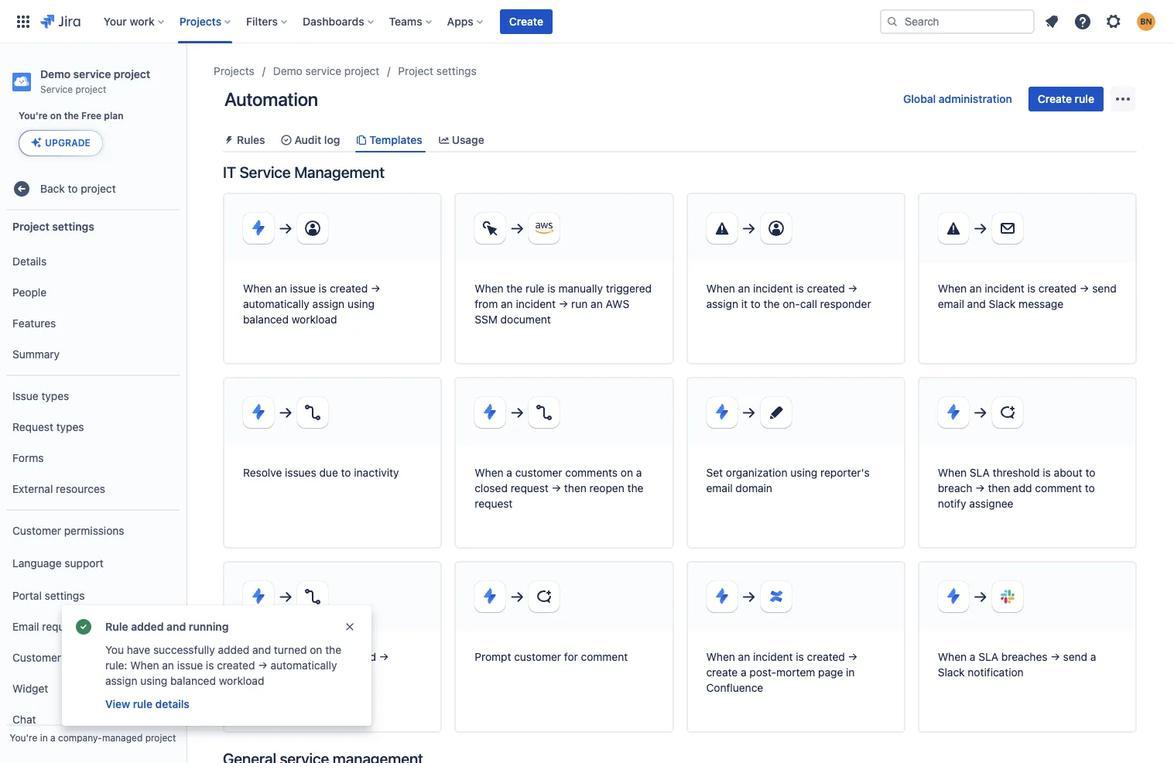 Task type: locate. For each thing, give the bounding box(es) containing it.
0 horizontal spatial email
[[706, 482, 733, 495]]

1 vertical spatial customer
[[514, 650, 561, 664]]

1 horizontal spatial assign
[[312, 297, 345, 311]]

0 horizontal spatial rule
[[133, 697, 153, 711]]

settings down back to project
[[52, 219, 94, 233]]

3 group from the top
[[6, 509, 180, 763]]

an inside "when an issue is created → automatically assign using balanced workload"
[[275, 282, 287, 295]]

a up update
[[275, 650, 281, 664]]

projects right "work" on the left top
[[179, 14, 221, 27]]

1 vertical spatial balanced
[[170, 674, 216, 687]]

0 horizontal spatial service
[[73, 67, 111, 81]]

project settings link
[[398, 62, 477, 81]]

set organization using reporter's email domain link
[[686, 377, 905, 549]]

sla up breach
[[970, 466, 990, 479]]

1 horizontal spatial service
[[305, 64, 341, 77]]

0 vertical spatial workload
[[292, 313, 337, 326]]

the up document
[[507, 282, 523, 295]]

the down turned
[[281, 666, 297, 679]]

permissions
[[64, 524, 124, 537]]

1 vertical spatial create
[[1038, 92, 1072, 105]]

is for post-
[[796, 650, 804, 664]]

send inside when an incident is created → send email and slack message
[[1092, 282, 1117, 295]]

added up have at left
[[131, 620, 164, 633]]

notification
[[968, 666, 1024, 679]]

is inside when a comment is added → update the status
[[334, 650, 342, 664]]

2 horizontal spatial on
[[621, 466, 633, 479]]

0 vertical spatial sla
[[970, 466, 990, 479]]

types right request
[[56, 420, 84, 433]]

settings inside group
[[45, 589, 85, 602]]

1 horizontal spatial rule
[[526, 282, 545, 295]]

create for create
[[509, 14, 543, 27]]

an inside when an incident is created → send email and slack message
[[970, 282, 982, 295]]

project for back to project
[[81, 182, 116, 195]]

incident up message at the top
[[985, 282, 1025, 295]]

rule up document
[[526, 282, 545, 295]]

project for demo service project service project
[[114, 67, 150, 81]]

when for when a customer comments on a closed request → then reopen the request
[[475, 466, 504, 479]]

message
[[1019, 297, 1064, 311]]

incident inside when the rule is manually triggered from an incident → run an aws ssm document
[[516, 297, 556, 311]]

2 then from the left
[[988, 482, 1010, 495]]

when inside when an incident is created → send email and slack message
[[938, 282, 967, 295]]

is inside "when an issue is created → automatically assign using balanced workload"
[[319, 282, 327, 295]]

1 horizontal spatial demo
[[273, 64, 303, 77]]

0 vertical spatial customer
[[515, 466, 562, 479]]

templates
[[370, 133, 422, 146]]

types inside issue types link
[[41, 389, 69, 402]]

issue types link
[[6, 381, 180, 412]]

customer permissions
[[12, 524, 124, 537]]

0 vertical spatial automatically
[[243, 297, 310, 311]]

2 horizontal spatial using
[[791, 466, 818, 479]]

demo inside demo service project service project
[[40, 67, 71, 81]]

domain
[[736, 482, 772, 495]]

0 vertical spatial projects
[[179, 14, 221, 27]]

comment up status
[[284, 650, 331, 664]]

settings up the requests
[[45, 589, 85, 602]]

breaches
[[1002, 650, 1048, 664]]

service inside demo service project service project
[[73, 67, 111, 81]]

when an incident is created → create a post-mortem page in confluence link
[[686, 561, 905, 733]]

tab list
[[217, 127, 1143, 153]]

1 vertical spatial issue
[[177, 659, 203, 672]]

create right apps popup button
[[509, 14, 543, 27]]

to right about
[[1086, 466, 1096, 479]]

2 horizontal spatial rule
[[1075, 92, 1095, 105]]

resources
[[56, 482, 105, 495]]

when a customer comments on a closed request → then reopen the request
[[475, 466, 644, 510]]

people
[[12, 285, 47, 298]]

banner
[[0, 0, 1174, 43]]

an inside the you have successfully added and turned on the rule: when an issue is created → automatically assign using balanced workload
[[162, 659, 174, 672]]

0 vertical spatial send
[[1092, 282, 1117, 295]]

1 horizontal spatial balanced
[[243, 313, 289, 326]]

1 horizontal spatial and
[[252, 643, 271, 656]]

0 vertical spatial project settings
[[398, 64, 477, 77]]

audit log
[[295, 133, 340, 146]]

apps
[[447, 14, 474, 27]]

global
[[903, 92, 936, 105]]

success image
[[74, 618, 93, 636]]

1 horizontal spatial using
[[348, 297, 375, 311]]

upgrade
[[45, 137, 91, 149]]

when inside when a customer comments on a closed request → then reopen the request
[[475, 466, 504, 479]]

notifications
[[64, 651, 126, 664]]

1 vertical spatial projects
[[214, 64, 255, 77]]

incident for when an incident is created → send email and slack message
[[985, 282, 1025, 295]]

the inside when a comment is added → update the status
[[281, 666, 297, 679]]

ssm
[[475, 313, 498, 326]]

audit log image
[[281, 134, 293, 146]]

0 horizontal spatial balanced
[[170, 674, 216, 687]]

0 horizontal spatial service
[[40, 84, 73, 95]]

is inside "when an incident is created → assign it to the on-call responder"
[[796, 282, 804, 295]]

issue
[[290, 282, 316, 295], [177, 659, 203, 672]]

sidebar navigation image
[[169, 62, 203, 93]]

and left message at the top
[[967, 297, 986, 311]]

service down dashboards
[[305, 64, 341, 77]]

rule inside the create rule button
[[1075, 92, 1095, 105]]

when inside the you have successfully added and turned on the rule: when an issue is created → automatically assign using balanced workload
[[130, 659, 159, 672]]

sla up notification on the right bottom of the page
[[979, 650, 999, 664]]

project down teams dropdown button on the left top of page
[[398, 64, 434, 77]]

1 vertical spatial request
[[475, 497, 513, 510]]

portal
[[12, 589, 42, 602]]

comment down about
[[1035, 482, 1082, 495]]

language
[[12, 556, 62, 569]]

request
[[511, 482, 549, 495], [475, 497, 513, 510]]

project settings down back
[[12, 219, 94, 233]]

project up details
[[12, 219, 49, 233]]

project
[[398, 64, 434, 77], [12, 219, 49, 233]]

send inside when a sla breaches → send a slack notification
[[1063, 650, 1088, 664]]

incident up on-
[[753, 282, 793, 295]]

types for issue types
[[41, 389, 69, 402]]

0 horizontal spatial assign
[[105, 674, 137, 687]]

when an issue is created → automatically assign using balanced workload link
[[223, 193, 442, 365]]

2 vertical spatial and
[[252, 643, 271, 656]]

when a comment is added → update the status
[[243, 650, 389, 679]]

1 vertical spatial settings
[[52, 219, 94, 233]]

0 vertical spatial and
[[967, 297, 986, 311]]

group containing customer permissions
[[6, 509, 180, 763]]

created inside "when an issue is created → automatically assign using balanced workload"
[[330, 282, 368, 295]]

1 horizontal spatial project
[[398, 64, 434, 77]]

when inside when the rule is manually triggered from an incident → run an aws ssm document
[[475, 282, 504, 295]]

1 vertical spatial workload
[[219, 674, 264, 687]]

0 vertical spatial balanced
[[243, 313, 289, 326]]

mortem
[[777, 666, 815, 679]]

0 vertical spatial you're
[[19, 110, 48, 122]]

on inside the you have successfully added and turned on the rule: when an issue is created → automatically assign using balanced workload
[[310, 643, 322, 656]]

created for page
[[807, 650, 845, 664]]

1 horizontal spatial then
[[988, 482, 1010, 495]]

added down 'running'
[[218, 643, 250, 656]]

0 horizontal spatial issue
[[177, 659, 203, 672]]

you're in a company-managed project
[[10, 732, 176, 744]]

2 horizontal spatial and
[[967, 297, 986, 311]]

when inside when sla threshold is about to breach → then add comment to notify assignee
[[938, 466, 967, 479]]

incident
[[753, 282, 793, 295], [985, 282, 1025, 295], [516, 297, 556, 311], [753, 650, 793, 664]]

slack left notification on the right bottom of the page
[[938, 666, 965, 679]]

1 horizontal spatial issue
[[290, 282, 316, 295]]

customer for customer permissions
[[12, 524, 61, 537]]

when for when an incident is created → create a post-mortem page in confluence
[[706, 650, 735, 664]]

settings for language support
[[45, 589, 85, 602]]

using inside the you have successfully added and turned on the rule: when an issue is created → automatically assign using balanced workload
[[140, 674, 167, 687]]

0 vertical spatial customer
[[12, 524, 61, 537]]

request down closed
[[475, 497, 513, 510]]

features
[[12, 316, 56, 329]]

→
[[371, 282, 380, 295], [848, 282, 858, 295], [1080, 282, 1089, 295], [559, 297, 568, 311], [552, 482, 561, 495], [975, 482, 985, 495], [379, 650, 389, 664], [848, 650, 858, 664], [1051, 650, 1060, 664], [258, 659, 268, 672]]

0 vertical spatial rule
[[1075, 92, 1095, 105]]

create for create rule
[[1038, 92, 1072, 105]]

customer for customer notifications
[[12, 651, 61, 664]]

details link
[[6, 246, 180, 277]]

in right page
[[846, 666, 855, 679]]

assign inside "when an issue is created → automatically assign using balanced workload"
[[312, 297, 345, 311]]

projects button
[[175, 9, 237, 34]]

1 vertical spatial project
[[12, 219, 49, 233]]

created inside when an incident is created → send email and slack message
[[1039, 282, 1077, 295]]

on up reopen on the bottom right of page
[[621, 466, 633, 479]]

an inside when an incident is created → create a post-mortem page in confluence
[[738, 650, 750, 664]]

request types link
[[6, 412, 180, 443]]

project settings down primary element
[[398, 64, 477, 77]]

0 vertical spatial settings
[[436, 64, 477, 77]]

language support
[[12, 556, 104, 569]]

0 vertical spatial request
[[511, 482, 549, 495]]

is inside when the rule is manually triggered from an incident → run an aws ssm document
[[547, 282, 556, 295]]

service up you're on the free plan
[[40, 84, 73, 95]]

service down rules
[[239, 163, 291, 181]]

a up notification on the right bottom of the page
[[970, 650, 976, 664]]

1 vertical spatial rule
[[526, 282, 545, 295]]

created inside when an incident is created → create a post-mortem page in confluence
[[807, 650, 845, 664]]

the right reopen on the bottom right of page
[[627, 482, 644, 495]]

0 vertical spatial issue
[[290, 282, 316, 295]]

demo up you're on the free plan
[[40, 67, 71, 81]]

2 group from the top
[[6, 375, 180, 509]]

incident inside when an incident is created → create a post-mortem page in confluence
[[753, 650, 793, 664]]

create inside button
[[509, 14, 543, 27]]

is inside when an incident is created → create a post-mortem page in confluence
[[796, 650, 804, 664]]

and inside when an incident is created → send email and slack message
[[967, 297, 986, 311]]

an inside "when an incident is created → assign it to the on-call responder"
[[738, 282, 750, 295]]

on up upgrade button
[[50, 110, 62, 122]]

demo up automation
[[273, 64, 303, 77]]

0 vertical spatial in
[[846, 666, 855, 679]]

1 horizontal spatial workload
[[292, 313, 337, 326]]

customer
[[515, 466, 562, 479], [514, 650, 561, 664]]

demo for demo service project service project
[[40, 67, 71, 81]]

when inside when a comment is added → update the status
[[243, 650, 272, 664]]

1 then from the left
[[564, 482, 587, 495]]

1 vertical spatial service
[[239, 163, 291, 181]]

when inside when a sla breaches → send a slack notification
[[938, 650, 967, 664]]

settings down apps
[[436, 64, 477, 77]]

0 horizontal spatial on
[[50, 110, 62, 122]]

1 group from the top
[[6, 242, 180, 375]]

usage
[[452, 133, 484, 146]]

service up the free
[[73, 67, 111, 81]]

when an incident is created → create a post-mortem page in confluence
[[706, 650, 858, 694]]

confluence
[[706, 681, 763, 694]]

0 vertical spatial using
[[348, 297, 375, 311]]

when inside "when an issue is created → automatically assign using balanced workload"
[[243, 282, 272, 295]]

incident inside when an incident is created → send email and slack message
[[985, 282, 1025, 295]]

jira image
[[40, 12, 80, 31], [40, 12, 80, 31]]

2 horizontal spatial added
[[345, 650, 376, 664]]

1 horizontal spatial send
[[1092, 282, 1117, 295]]

2 vertical spatial rule
[[133, 697, 153, 711]]

from
[[475, 297, 498, 311]]

set
[[706, 466, 723, 479]]

comment right for at bottom
[[581, 650, 628, 664]]

project up plan
[[114, 67, 150, 81]]

projects
[[179, 14, 221, 27], [214, 64, 255, 77]]

an
[[275, 282, 287, 295], [738, 282, 750, 295], [970, 282, 982, 295], [501, 297, 513, 311], [591, 297, 603, 311], [738, 650, 750, 664], [162, 659, 174, 672]]

create inside button
[[1038, 92, 1072, 105]]

created inside "when an incident is created → assign it to the on-call responder"
[[807, 282, 845, 295]]

managed
[[102, 732, 143, 744]]

0 vertical spatial email
[[938, 297, 964, 311]]

external resources
[[12, 482, 105, 495]]

on up status
[[310, 643, 322, 656]]

incident inside "when an incident is created → assign it to the on-call responder"
[[753, 282, 793, 295]]

0 horizontal spatial in
[[40, 732, 48, 744]]

created
[[330, 282, 368, 295], [807, 282, 845, 295], [1039, 282, 1077, 295], [807, 650, 845, 664], [217, 659, 255, 672]]

1 horizontal spatial in
[[846, 666, 855, 679]]

1 horizontal spatial on
[[310, 643, 322, 656]]

2 vertical spatial settings
[[45, 589, 85, 602]]

upgrade button
[[19, 131, 102, 156]]

company-
[[58, 732, 102, 744]]

you're up upgrade button
[[19, 110, 48, 122]]

comment
[[1035, 482, 1082, 495], [284, 650, 331, 664], [581, 650, 628, 664]]

and up update
[[252, 643, 271, 656]]

prompt
[[475, 650, 511, 664]]

the inside "when an incident is created → assign it to the on-call responder"
[[764, 297, 780, 311]]

rule right the view
[[133, 697, 153, 711]]

1 horizontal spatial comment
[[581, 650, 628, 664]]

incident up post-
[[753, 650, 793, 664]]

log
[[324, 133, 340, 146]]

added down dismiss icon
[[345, 650, 376, 664]]

when the rule is manually triggered from an incident → run an aws ssm document
[[475, 282, 652, 326]]

0 horizontal spatial workload
[[219, 674, 264, 687]]

1 vertical spatial types
[[56, 420, 84, 433]]

1 vertical spatial sla
[[979, 650, 999, 664]]

2 vertical spatial on
[[310, 643, 322, 656]]

slack left message at the top
[[989, 297, 1016, 311]]

assign inside the you have successfully added and turned on the rule: when an issue is created → automatically assign using balanced workload
[[105, 674, 137, 687]]

2 horizontal spatial assign
[[706, 297, 738, 311]]

comments
[[565, 466, 618, 479]]

0 horizontal spatial slack
[[938, 666, 965, 679]]

→ inside when the rule is manually triggered from an incident → run an aws ssm document
[[559, 297, 568, 311]]

create left actions icon
[[1038, 92, 1072, 105]]

0 vertical spatial service
[[40, 84, 73, 95]]

it
[[223, 163, 236, 181]]

customer up widget
[[12, 651, 61, 664]]

is inside when sla threshold is about to breach → then add comment to notify assignee
[[1043, 466, 1051, 479]]

1 vertical spatial automatically
[[271, 659, 337, 672]]

in left company-
[[40, 732, 48, 744]]

2 horizontal spatial comment
[[1035, 482, 1082, 495]]

2 vertical spatial using
[[140, 674, 167, 687]]

1 vertical spatial slack
[[938, 666, 965, 679]]

request right closed
[[511, 482, 549, 495]]

group
[[6, 242, 180, 375], [6, 375, 180, 509], [6, 509, 180, 763]]

1 vertical spatial send
[[1063, 650, 1088, 664]]

0 vertical spatial slack
[[989, 297, 1016, 311]]

projects inside 'popup button'
[[179, 14, 221, 27]]

external resources link
[[6, 474, 180, 505]]

0 horizontal spatial then
[[564, 482, 587, 495]]

types inside 'request types' link
[[56, 420, 84, 433]]

project down dashboards popup button
[[344, 64, 380, 77]]

1 horizontal spatial create
[[1038, 92, 1072, 105]]

0 horizontal spatial project
[[12, 219, 49, 233]]

workload
[[292, 313, 337, 326], [219, 674, 264, 687]]

2 customer from the top
[[12, 651, 61, 664]]

external
[[12, 482, 53, 495]]

1 horizontal spatial service
[[239, 163, 291, 181]]

project right back
[[81, 182, 116, 195]]

customer left for at bottom
[[514, 650, 561, 664]]

rules
[[237, 133, 265, 146]]

balanced inside the you have successfully added and turned on the rule: when an issue is created → automatically assign using balanced workload
[[170, 674, 216, 687]]

the left on-
[[764, 297, 780, 311]]

then inside when a customer comments on a closed request → then reopen the request
[[564, 482, 587, 495]]

teams button
[[384, 9, 438, 34]]

0 vertical spatial project
[[398, 64, 434, 77]]

rule left actions icon
[[1075, 92, 1095, 105]]

customer up language
[[12, 524, 61, 537]]

→ inside when a comment is added → update the status
[[379, 650, 389, 664]]

slack inside when a sla breaches → send a slack notification
[[938, 666, 965, 679]]

0 horizontal spatial create
[[509, 14, 543, 27]]

service for demo service project
[[305, 64, 341, 77]]

0 vertical spatial types
[[41, 389, 69, 402]]

created for message
[[1039, 282, 1077, 295]]

a inside when a comment is added → update the status
[[275, 650, 281, 664]]

to right it
[[751, 297, 761, 311]]

1 customer from the top
[[12, 524, 61, 537]]

is inside when an incident is created → send email and slack message
[[1028, 282, 1036, 295]]

1 vertical spatial using
[[791, 466, 818, 479]]

rule added and running
[[105, 620, 229, 633]]

customer left comments
[[515, 466, 562, 479]]

a up confluence
[[741, 666, 747, 679]]

1 horizontal spatial added
[[218, 643, 250, 656]]

and inside the you have successfully added and turned on the rule: when an issue is created → automatically assign using balanced workload
[[252, 643, 271, 656]]

1 horizontal spatial email
[[938, 297, 964, 311]]

you're down chat
[[10, 732, 37, 744]]

1 horizontal spatial project settings
[[398, 64, 477, 77]]

1 vertical spatial customer
[[12, 651, 61, 664]]

projects up automation
[[214, 64, 255, 77]]

0 horizontal spatial and
[[167, 620, 186, 633]]

create
[[509, 14, 543, 27], [1038, 92, 1072, 105]]

is for using
[[319, 282, 327, 295]]

set organization using reporter's email domain
[[706, 466, 870, 495]]

manually
[[559, 282, 603, 295]]

and up successfully
[[167, 620, 186, 633]]

your work button
[[99, 9, 170, 34]]

email inside when an incident is created → send email and slack message
[[938, 297, 964, 311]]

1 vertical spatial and
[[167, 620, 186, 633]]

when for when sla threshold is about to breach → then add comment to notify assignee
[[938, 466, 967, 479]]

a right "breaches" at right bottom
[[1091, 650, 1096, 664]]

you have successfully added and turned on the rule: when an issue is created → automatically assign using balanced workload
[[105, 643, 341, 687]]

1 vertical spatial on
[[621, 466, 633, 479]]

a inside when an incident is created → create a post-mortem page in confluence
[[741, 666, 747, 679]]

people link
[[6, 277, 180, 308]]

created for workload
[[330, 282, 368, 295]]

0 horizontal spatial using
[[140, 674, 167, 687]]

when for when a sla breaches → send a slack notification
[[938, 650, 967, 664]]

types right the issue
[[41, 389, 69, 402]]

and
[[967, 297, 986, 311], [167, 620, 186, 633], [252, 643, 271, 656]]

0 horizontal spatial comment
[[284, 650, 331, 664]]

add
[[1013, 482, 1032, 495]]

0 horizontal spatial demo
[[40, 67, 71, 81]]

dismiss image
[[344, 621, 356, 633]]

1 vertical spatial you're
[[10, 732, 37, 744]]

rule inside view rule details 'button'
[[133, 697, 153, 711]]

0 horizontal spatial send
[[1063, 650, 1088, 664]]

responder
[[820, 297, 871, 311]]

1 vertical spatial email
[[706, 482, 733, 495]]

triggered
[[606, 282, 652, 295]]

1 horizontal spatial slack
[[989, 297, 1016, 311]]

when inside when an incident is created → create a post-mortem page in confluence
[[706, 650, 735, 664]]

then down comments
[[564, 482, 587, 495]]

then up assignee
[[988, 482, 1010, 495]]

the up status
[[325, 643, 341, 656]]

→ inside when an incident is created → send email and slack message
[[1080, 282, 1089, 295]]

when inside "when an incident is created → assign it to the on-call responder"
[[706, 282, 735, 295]]

incident up document
[[516, 297, 556, 311]]

when for when an issue is created → automatically assign using balanced workload
[[243, 282, 272, 295]]

workload inside "when an issue is created → automatically assign using balanced workload"
[[292, 313, 337, 326]]



Task type: vqa. For each thing, say whether or not it's contained in the screenshot.
bottommost automatically
yes



Task type: describe. For each thing, give the bounding box(es) containing it.
is for status
[[334, 650, 342, 664]]

is for incident
[[547, 282, 556, 295]]

reopen
[[590, 482, 625, 495]]

added inside when a comment is added → update the status
[[345, 650, 376, 664]]

when a customer comments on a closed request → then reopen the request link
[[455, 377, 674, 549]]

comment inside when a comment is added → update the status
[[284, 650, 331, 664]]

on inside when a customer comments on a closed request → then reopen the request
[[621, 466, 633, 479]]

help image
[[1074, 12, 1092, 31]]

you
[[105, 643, 124, 656]]

when sla threshold is about to breach → then add comment to notify assignee
[[938, 466, 1096, 510]]

demo service project
[[273, 64, 380, 77]]

when an incident is created → send email and slack message
[[938, 282, 1117, 311]]

you're for you're in a company-managed project
[[10, 732, 37, 744]]

run
[[571, 297, 588, 311]]

when an incident is created → assign it to the on-call responder
[[706, 282, 871, 311]]

customer permissions link
[[6, 516, 180, 546]]

rule
[[105, 620, 128, 633]]

using inside "when an issue is created → automatically assign using balanced workload"
[[348, 297, 375, 311]]

actions image
[[1114, 90, 1132, 108]]

a up closed
[[507, 466, 512, 479]]

project up the free
[[75, 84, 106, 95]]

filters
[[246, 14, 278, 27]]

resolve issues due to inactivity link
[[223, 377, 442, 549]]

→ inside the you have successfully added and turned on the rule: when an issue is created → automatically assign using balanced workload
[[258, 659, 268, 672]]

automation
[[224, 88, 318, 110]]

your work
[[104, 14, 155, 27]]

is inside the you have successfully added and turned on the rule: when an issue is created → automatically assign using balanced workload
[[206, 659, 214, 672]]

a left company-
[[50, 732, 55, 744]]

slack inside when an incident is created → send email and slack message
[[989, 297, 1016, 311]]

customer inside 'link'
[[514, 650, 561, 664]]

it service management
[[223, 163, 385, 181]]

running
[[189, 620, 229, 633]]

group containing details
[[6, 242, 180, 375]]

when sla threshold is about to breach → then add comment to notify assignee link
[[918, 377, 1137, 549]]

appswitcher icon image
[[14, 12, 33, 31]]

rules image
[[223, 134, 235, 146]]

→ inside when sla threshold is about to breach → then add comment to notify assignee
[[975, 482, 985, 495]]

when an incident is created → assign it to the on-call responder link
[[686, 193, 905, 365]]

to right add
[[1085, 482, 1095, 495]]

your
[[104, 14, 127, 27]]

the left the free
[[64, 110, 79, 122]]

workload inside the you have successfully added and turned on the rule: when an issue is created → automatically assign using balanced workload
[[219, 674, 264, 687]]

to inside "when an incident is created → assign it to the on-call responder"
[[751, 297, 761, 311]]

banner containing your work
[[0, 0, 1174, 43]]

the inside the you have successfully added and turned on the rule: when an issue is created → automatically assign using balanced workload
[[325, 643, 341, 656]]

chat
[[12, 713, 36, 726]]

view
[[105, 697, 130, 711]]

rule for view rule details
[[133, 697, 153, 711]]

audit
[[295, 133, 321, 146]]

sla inside when sla threshold is about to breach → then add comment to notify assignee
[[970, 466, 990, 479]]

using inside set organization using reporter's email domain
[[791, 466, 818, 479]]

forms
[[12, 451, 44, 464]]

features link
[[6, 308, 180, 339]]

free
[[81, 110, 102, 122]]

when an issue is created → automatically assign using balanced workload
[[243, 282, 380, 326]]

prompt customer for comment
[[475, 650, 628, 664]]

sla inside when a sla breaches → send a slack notification
[[979, 650, 999, 664]]

document
[[501, 313, 551, 326]]

demo for demo service project
[[273, 64, 303, 77]]

aws
[[606, 297, 630, 311]]

back to project link
[[6, 173, 180, 204]]

when a sla breaches → send a slack notification link
[[918, 561, 1137, 733]]

create rule button
[[1029, 87, 1104, 111]]

rule for create rule
[[1075, 92, 1095, 105]]

usage image
[[438, 134, 450, 146]]

reporter's
[[821, 466, 870, 479]]

a right comments
[[636, 466, 642, 479]]

you're for you're on the free plan
[[19, 110, 48, 122]]

customer notifications link
[[6, 642, 180, 673]]

primary element
[[9, 0, 880, 43]]

update
[[243, 666, 278, 679]]

create button
[[500, 9, 553, 34]]

settings for demo service project
[[436, 64, 477, 77]]

notify
[[938, 497, 966, 510]]

0 vertical spatial on
[[50, 110, 62, 122]]

your profile and settings image
[[1137, 12, 1156, 31]]

Search field
[[880, 9, 1035, 34]]

incident for when an incident is created → assign it to the on-call responder
[[753, 282, 793, 295]]

when for when an incident is created → assign it to the on-call responder
[[706, 282, 735, 295]]

0 horizontal spatial added
[[131, 620, 164, 633]]

closed
[[475, 482, 508, 495]]

back to project
[[40, 182, 116, 195]]

create rule
[[1038, 92, 1095, 105]]

issue inside the you have successfully added and turned on the rule: when an issue is created → automatically assign using balanced workload
[[177, 659, 203, 672]]

it
[[741, 297, 748, 311]]

is for and
[[1028, 282, 1036, 295]]

widget
[[12, 682, 48, 695]]

when a sla breaches → send a slack notification
[[938, 650, 1096, 679]]

when for when a comment is added → update the status
[[243, 650, 272, 664]]

customer notifications
[[12, 651, 126, 664]]

due
[[319, 466, 338, 479]]

successfully
[[153, 643, 215, 656]]

to right due in the left bottom of the page
[[341, 466, 351, 479]]

when a comment is added → update the status link
[[223, 561, 442, 733]]

demo service project service project
[[40, 67, 150, 95]]

support
[[65, 556, 104, 569]]

1 vertical spatial project settings
[[12, 219, 94, 233]]

created inside the you have successfully added and turned on the rule: when an issue is created → automatically assign using balanced workload
[[217, 659, 255, 672]]

assign inside "when an incident is created → assign it to the on-call responder"
[[706, 297, 738, 311]]

types for request types
[[56, 420, 84, 433]]

service inside demo service project service project
[[40, 84, 73, 95]]

project down details
[[145, 732, 176, 744]]

settings image
[[1105, 12, 1123, 31]]

→ inside "when an incident is created → assign it to the on-call responder"
[[848, 282, 858, 295]]

inactivity
[[354, 466, 399, 479]]

forms link
[[6, 443, 180, 474]]

threshold
[[993, 466, 1040, 479]]

portal settings link
[[6, 581, 180, 612]]

when an incident is created → send email and slack message link
[[918, 193, 1137, 365]]

group containing issue types
[[6, 375, 180, 509]]

customer inside when a customer comments on a closed request → then reopen the request
[[515, 466, 562, 479]]

balanced inside "when an issue is created → automatically assign using balanced workload"
[[243, 313, 289, 326]]

summary
[[12, 347, 60, 360]]

about
[[1054, 466, 1083, 479]]

global administration link
[[894, 87, 1022, 111]]

view rule details button
[[104, 695, 191, 714]]

when for when the rule is manually triggered from an incident → run an aws ssm document
[[475, 282, 504, 295]]

plan
[[104, 110, 124, 122]]

comment inside 'link'
[[581, 650, 628, 664]]

is for to
[[796, 282, 804, 295]]

details
[[12, 254, 47, 268]]

breach
[[938, 482, 973, 495]]

details
[[155, 697, 190, 711]]

projects for projects 'popup button'
[[179, 14, 221, 27]]

comment inside when sla threshold is about to breach → then add comment to notify assignee
[[1035, 482, 1082, 495]]

email inside set organization using reporter's email domain
[[706, 482, 733, 495]]

dashboards
[[303, 14, 364, 27]]

1 vertical spatial in
[[40, 732, 48, 744]]

post-
[[750, 666, 777, 679]]

→ inside "when an issue is created → automatically assign using balanced workload"
[[371, 282, 380, 295]]

email requests
[[12, 620, 85, 633]]

created for on-
[[807, 282, 845, 295]]

when the rule is manually triggered from an incident → run an aws ssm document link
[[455, 193, 674, 365]]

issue inside "when an issue is created → automatically assign using balanced workload"
[[290, 282, 316, 295]]

automatically inside "when an issue is created → automatically assign using balanced workload"
[[243, 297, 310, 311]]

rule:
[[105, 659, 127, 672]]

page
[[818, 666, 843, 679]]

→ inside when a sla breaches → send a slack notification
[[1051, 650, 1060, 664]]

added inside the you have successfully added and turned on the rule: when an issue is created → automatically assign using balanced workload
[[218, 643, 250, 656]]

organization
[[726, 466, 788, 479]]

issue
[[12, 389, 38, 402]]

templates image
[[356, 134, 368, 146]]

portal settings
[[12, 589, 85, 602]]

demo service project link
[[273, 62, 380, 81]]

email requests link
[[6, 612, 180, 642]]

is for then
[[1043, 466, 1051, 479]]

automatically inside the you have successfully added and turned on the rule: when an issue is created → automatically assign using balanced workload
[[271, 659, 337, 672]]

then inside when sla threshold is about to breach → then add comment to notify assignee
[[988, 482, 1010, 495]]

dashboards button
[[298, 9, 380, 34]]

→ inside when a customer comments on a closed request → then reopen the request
[[552, 482, 561, 495]]

chat link
[[6, 704, 180, 735]]

create
[[706, 666, 738, 679]]

the inside when the rule is manually triggered from an incident → run an aws ssm document
[[507, 282, 523, 295]]

incident for when an incident is created → create a post-mortem page in confluence
[[753, 650, 793, 664]]

requests
[[42, 620, 85, 633]]

in inside when an incident is created → create a post-mortem page in confluence
[[846, 666, 855, 679]]

to right back
[[68, 182, 78, 195]]

rule inside when the rule is manually triggered from an incident → run an aws ssm document
[[526, 282, 545, 295]]

projects for the projects 'link'
[[214, 64, 255, 77]]

tab list containing rules
[[217, 127, 1143, 153]]

issue types
[[12, 389, 69, 402]]

the inside when a customer comments on a closed request → then reopen the request
[[627, 482, 644, 495]]

service for demo service project service project
[[73, 67, 111, 81]]

administration
[[939, 92, 1012, 105]]

→ inside when an incident is created → create a post-mortem page in confluence
[[848, 650, 858, 664]]

management
[[294, 163, 385, 181]]

notifications image
[[1043, 12, 1061, 31]]

when for when an incident is created → send email and slack message
[[938, 282, 967, 295]]

search image
[[886, 15, 899, 27]]

project for demo service project
[[344, 64, 380, 77]]



